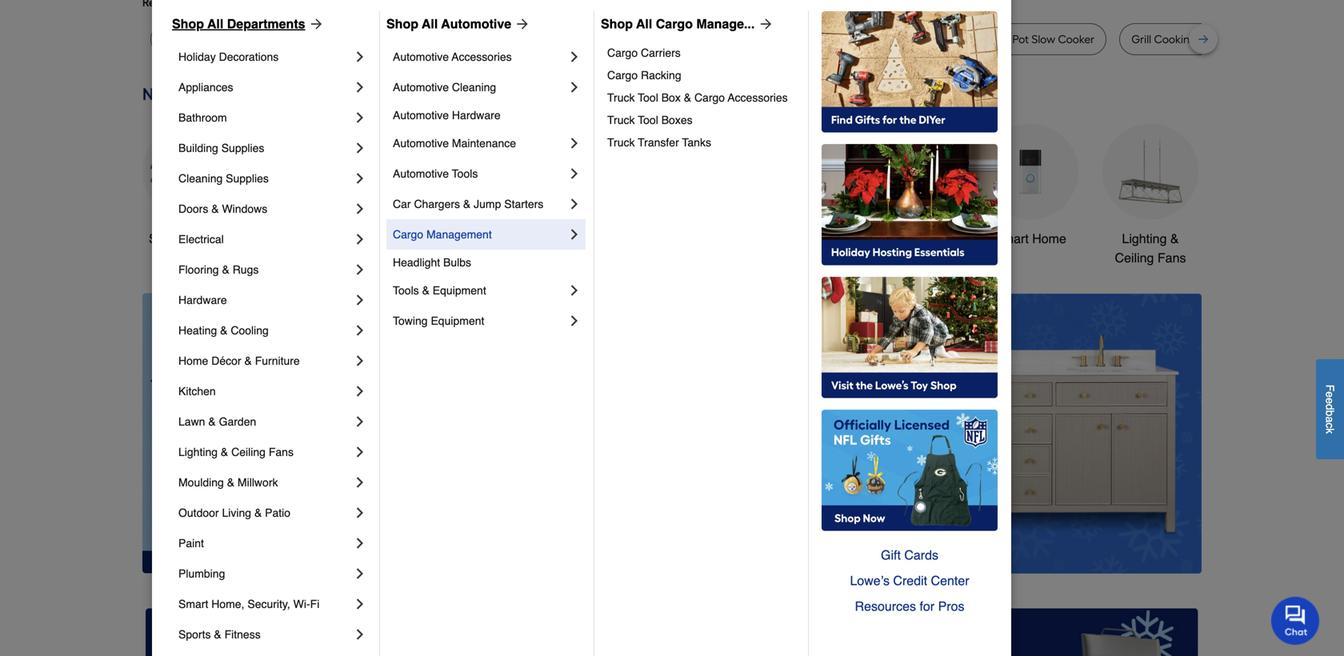 Task type: describe. For each thing, give the bounding box(es) containing it.
moulding & millwork
[[178, 476, 278, 489]]

automotive for automotive maintenance
[[393, 137, 449, 150]]

chevron right image for home décor & furniture
[[352, 353, 368, 369]]

cargo carriers link
[[607, 42, 797, 64]]

smart for smart home, security, wi-fi
[[178, 598, 208, 611]]

automotive accessories
[[393, 50, 512, 63]]

cargo for cargo racking
[[607, 69, 638, 82]]

starters
[[504, 198, 544, 210]]

smart home, security, wi-fi
[[178, 598, 320, 611]]

chat invite button image
[[1272, 596, 1321, 645]]

heating & cooling link
[[178, 315, 352, 346]]

cargo for cargo carriers
[[607, 46, 638, 59]]

decorations for christmas
[[516, 250, 585, 265]]

lawn & garden
[[178, 415, 256, 428]]

automotive tools link
[[393, 158, 567, 189]]

triple slow cooker
[[348, 32, 442, 46]]

home décor & furniture link
[[178, 346, 352, 376]]

doors & windows link
[[178, 194, 352, 224]]

arrow right image inside the shop all automotive 'link'
[[512, 16, 531, 32]]

fans inside lighting & ceiling fans
[[1158, 250, 1186, 265]]

grill cooking grate & warming rack
[[1132, 32, 1317, 46]]

tanks
[[682, 136, 711, 149]]

décor
[[211, 355, 241, 367]]

home décor & furniture
[[178, 355, 300, 367]]

grate
[[1200, 32, 1229, 46]]

shop for shop all automotive
[[387, 16, 419, 31]]

tool for boxes
[[638, 114, 659, 126]]

garden
[[219, 415, 256, 428]]

chargers
[[414, 198, 460, 210]]

jump
[[474, 198, 501, 210]]

0 vertical spatial lighting & ceiling fans
[[1115, 231, 1186, 265]]

supplies for cleaning supplies
[[226, 172, 269, 185]]

lawn & garden link
[[178, 407, 352, 437]]

pot for crock pot cooking pot
[[771, 32, 788, 46]]

chevron right image for automotive cleaning
[[567, 79, 583, 95]]

living
[[222, 507, 251, 519]]

smart home, security, wi-fi link
[[178, 589, 352, 619]]

1 horizontal spatial accessories
[[728, 91, 788, 104]]

management
[[427, 228, 492, 241]]

car chargers & jump starters link
[[393, 189, 567, 219]]

automotive for automotive tools
[[393, 167, 449, 180]]

gift cards link
[[822, 543, 998, 568]]

0 horizontal spatial ceiling
[[231, 446, 266, 459]]

2 slow from the left
[[1032, 32, 1056, 46]]

0 horizontal spatial lighting
[[178, 446, 218, 459]]

sports & fitness
[[178, 628, 261, 641]]

chevron right image for cleaning supplies
[[352, 170, 368, 186]]

patio
[[265, 507, 291, 519]]

shop all cargo manage... link
[[601, 14, 774, 34]]

towing
[[393, 315, 428, 327]]

2 cooker from the left
[[1058, 32, 1095, 46]]

smart for smart home
[[995, 231, 1029, 246]]

holiday hosting essentials. image
[[822, 144, 998, 266]]

resources
[[855, 599, 916, 614]]

get up to 2 free select tools or batteries when you buy 1 with select purchases. image
[[146, 608, 480, 656]]

a
[[1324, 417, 1337, 423]]

1 horizontal spatial bathroom
[[883, 231, 939, 246]]

k
[[1324, 428, 1337, 434]]

all for cargo
[[636, 16, 653, 31]]

paint
[[178, 537, 204, 550]]

fitness
[[225, 628, 261, 641]]

flooring & rugs
[[178, 263, 259, 276]]

automotive cleaning link
[[393, 72, 567, 102]]

all for automotive
[[422, 16, 438, 31]]

smart home
[[995, 231, 1067, 246]]

1 horizontal spatial home
[[1033, 231, 1067, 246]]

instant pot
[[889, 32, 943, 46]]

decorations for holiday
[[219, 50, 279, 63]]

1 e from the top
[[1324, 392, 1337, 398]]

chevron right image for paint
[[352, 535, 368, 551]]

chevron right image for moulding & millwork
[[352, 475, 368, 491]]

truck tool boxes link
[[607, 109, 797, 131]]

truck for truck tool box & cargo accessories
[[607, 91, 635, 104]]

chevron right image for outdoor living & patio
[[352, 505, 368, 521]]

crock for crock pot slow cooker
[[980, 32, 1010, 46]]

boxes
[[662, 114, 693, 126]]

supplies for building supplies
[[221, 142, 264, 154]]

headlight
[[393, 256, 440, 269]]

2 cooking from the left
[[1154, 32, 1197, 46]]

cargo for cargo management
[[393, 228, 423, 241]]

building supplies link
[[178, 133, 352, 163]]

0 vertical spatial hardware
[[452, 109, 501, 122]]

center
[[931, 573, 970, 588]]

chevron right image for bathroom
[[352, 110, 368, 126]]

tools inside the outdoor tools & equipment
[[795, 231, 824, 246]]

lowe's credit center
[[850, 573, 970, 588]]

holiday decorations
[[178, 50, 279, 63]]

chevron right image for automotive accessories
[[567, 49, 583, 65]]

all for deals
[[182, 231, 196, 246]]

chevron right image for plumbing
[[352, 566, 368, 582]]

1 horizontal spatial bathroom link
[[863, 124, 959, 248]]

paint link
[[178, 528, 352, 559]]

car
[[393, 198, 411, 210]]

tools & equipment
[[393, 284, 486, 297]]

lawn
[[178, 415, 205, 428]]

cargo inside truck tool box & cargo accessories link
[[695, 91, 725, 104]]

car chargers & jump starters
[[393, 198, 544, 210]]

2 vertical spatial equipment
[[431, 315, 485, 327]]

pot for crock pot slow cooker
[[1013, 32, 1029, 46]]

grill
[[1132, 32, 1152, 46]]

outdoor tools & equipment link
[[743, 124, 839, 268]]

chevron right image for electrical
[[352, 231, 368, 247]]

wi-
[[293, 598, 310, 611]]

cards
[[905, 548, 939, 563]]

automotive hardware link
[[393, 102, 583, 128]]

arrow right image for shop all cargo manage...
[[755, 16, 774, 32]]

0 vertical spatial lighting & ceiling fans link
[[1103, 124, 1199, 268]]

departments
[[227, 16, 305, 31]]

outdoor living & patio
[[178, 507, 291, 519]]

resources for pros
[[855, 599, 965, 614]]

1 slow from the left
[[379, 32, 402, 46]]

d
[[1324, 404, 1337, 410]]

chevron right image for building supplies
[[352, 140, 368, 156]]

chevron right image for kitchen
[[352, 383, 368, 399]]

cargo management
[[393, 228, 492, 241]]

cargo management link
[[393, 219, 567, 250]]

cooling
[[231, 324, 269, 337]]

1 horizontal spatial cleaning
[[452, 81, 496, 94]]

cleaning supplies
[[178, 172, 269, 185]]

b
[[1324, 410, 1337, 417]]

1 vertical spatial hardware
[[178, 294, 227, 307]]

christmas decorations link
[[503, 124, 599, 268]]

credit
[[893, 573, 928, 588]]

racking
[[641, 69, 682, 82]]

towing equipment link
[[393, 306, 567, 336]]

up to 40 percent off select vanities. plus get free local delivery on select vanities. image
[[427, 293, 1202, 574]]

chevron right image for smart home, security, wi-fi
[[352, 596, 368, 612]]

warming
[[1242, 32, 1290, 46]]

box
[[662, 91, 681, 104]]

chevron right image for lighting & ceiling fans
[[352, 444, 368, 460]]

1 cooking from the left
[[791, 32, 833, 46]]



Task type: locate. For each thing, give the bounding box(es) containing it.
hardware up automotive maintenance link
[[452, 109, 501, 122]]

e up d
[[1324, 392, 1337, 398]]

cargo inside shop all cargo manage... link
[[656, 16, 693, 31]]

all inside 'link'
[[422, 16, 438, 31]]

0 horizontal spatial fans
[[269, 446, 294, 459]]

shop inside 'link'
[[387, 16, 419, 31]]

kitchen link
[[178, 376, 352, 407]]

f e e d b a c k button
[[1317, 359, 1345, 459]]

cleaning down the automotive accessories link
[[452, 81, 496, 94]]

1 shop from the left
[[172, 16, 204, 31]]

0 vertical spatial ceiling
[[1115, 250, 1154, 265]]

all right shop
[[182, 231, 196, 246]]

cooker left grill
[[1058, 32, 1095, 46]]

1 vertical spatial bathroom
[[883, 231, 939, 246]]

0 horizontal spatial cooker
[[405, 32, 442, 46]]

0 horizontal spatial arrow right image
[[512, 16, 531, 32]]

microwave
[[479, 32, 534, 46]]

1 horizontal spatial ceiling
[[1115, 250, 1154, 265]]

1 vertical spatial cleaning
[[178, 172, 223, 185]]

1 vertical spatial arrow right image
[[1172, 433, 1188, 449]]

f
[[1324, 385, 1337, 392]]

1 horizontal spatial hardware
[[452, 109, 501, 122]]

outdoor tools & equipment
[[745, 231, 837, 265]]

0 vertical spatial arrow right image
[[512, 16, 531, 32]]

1 vertical spatial smart
[[178, 598, 208, 611]]

automotive up "automotive hardware"
[[393, 81, 449, 94]]

accessories down microwave
[[452, 50, 512, 63]]

equipment
[[760, 250, 821, 265], [433, 284, 486, 297], [431, 315, 485, 327]]

arrow right image inside shop all cargo manage... link
[[755, 16, 774, 32]]

building
[[178, 142, 218, 154]]

1 vertical spatial truck
[[607, 114, 635, 126]]

chevron right image for cargo management
[[567, 226, 583, 243]]

ceiling inside lighting & ceiling fans
[[1115, 250, 1154, 265]]

supplies up cleaning supplies
[[221, 142, 264, 154]]

1 horizontal spatial cooker
[[1058, 32, 1095, 46]]

crock pot slow cooker
[[980, 32, 1095, 46]]

1 vertical spatial decorations
[[516, 250, 585, 265]]

automotive down automotive cleaning at the left of page
[[393, 109, 449, 122]]

shop inside "link"
[[172, 16, 204, 31]]

bulbs
[[443, 256, 471, 269]]

1 vertical spatial lighting
[[178, 446, 218, 459]]

chevron right image for holiday decorations
[[352, 49, 368, 65]]

1 horizontal spatial slow
[[1032, 32, 1056, 46]]

1 horizontal spatial lighting & ceiling fans link
[[1103, 124, 1199, 268]]

cargo up "cargo racking"
[[607, 46, 638, 59]]

1 horizontal spatial cooking
[[1154, 32, 1197, 46]]

automotive up the automotive accessories link
[[441, 16, 512, 31]]

tools & equipment link
[[393, 275, 567, 306]]

plumbing link
[[178, 559, 352, 589]]

home
[[1033, 231, 1067, 246], [178, 355, 208, 367]]

arrow right image for shop all departments
[[305, 16, 325, 32]]

truck tool box & cargo accessories
[[607, 91, 788, 104]]

up to 30 percent off select grills and accessories. image
[[865, 608, 1199, 656]]

chevron right image for doors & windows
[[352, 201, 368, 217]]

headlight bulbs
[[393, 256, 471, 269]]

scroll to item #2 image
[[771, 544, 810, 551]]

1 horizontal spatial arrow right image
[[755, 16, 774, 32]]

1 horizontal spatial decorations
[[516, 250, 585, 265]]

automotive cleaning
[[393, 81, 496, 94]]

outdoor living & patio link
[[178, 498, 352, 528]]

decorations inside christmas decorations link
[[516, 250, 585, 265]]

automotive hardware
[[393, 109, 501, 122]]

fi
[[310, 598, 320, 611]]

0 horizontal spatial slow
[[379, 32, 402, 46]]

decorations inside holiday decorations link
[[219, 50, 279, 63]]

truck transfer tanks link
[[607, 131, 797, 154]]

flooring
[[178, 263, 219, 276]]

chevron right image for automotive tools
[[567, 166, 583, 182]]

hardware link
[[178, 285, 352, 315]]

1 vertical spatial fans
[[269, 446, 294, 459]]

0 horizontal spatial crock
[[739, 32, 769, 46]]

appliances
[[178, 81, 233, 94]]

automotive inside 'link'
[[441, 16, 512, 31]]

chevron right image for sports & fitness
[[352, 627, 368, 643]]

1 vertical spatial tool
[[638, 114, 659, 126]]

1 horizontal spatial fans
[[1158, 250, 1186, 265]]

chevron right image for appliances
[[352, 79, 368, 95]]

shop for shop all departments
[[172, 16, 204, 31]]

outdoor inside the outdoor tools & equipment
[[745, 231, 791, 246]]

shop for shop all cargo manage...
[[601, 16, 633, 31]]

1 horizontal spatial lighting
[[1122, 231, 1167, 246]]

cargo inside cargo management link
[[393, 228, 423, 241]]

1 truck from the top
[[607, 91, 635, 104]]

2 horizontal spatial shop
[[601, 16, 633, 31]]

0 horizontal spatial cooking
[[791, 32, 833, 46]]

0 vertical spatial equipment
[[760, 250, 821, 265]]

1 horizontal spatial crock
[[980, 32, 1010, 46]]

equipment inside the outdoor tools & equipment
[[760, 250, 821, 265]]

0 vertical spatial tool
[[638, 91, 659, 104]]

0 horizontal spatial shop
[[172, 16, 204, 31]]

kitchen
[[178, 385, 216, 398]]

outdoor for outdoor tools & equipment
[[745, 231, 791, 246]]

shop all departments
[[172, 16, 305, 31]]

shop up "cargo carriers"
[[601, 16, 633, 31]]

for
[[920, 599, 935, 614]]

tools link
[[383, 124, 479, 248]]

chevron right image
[[567, 49, 583, 65], [567, 135, 583, 151], [352, 140, 368, 156], [567, 166, 583, 182], [567, 196, 583, 212], [352, 201, 368, 217], [352, 292, 368, 308], [352, 323, 368, 339], [352, 383, 368, 399], [352, 414, 368, 430], [352, 444, 368, 460], [352, 475, 368, 491], [352, 535, 368, 551], [352, 566, 368, 582], [352, 596, 368, 612]]

automotive for automotive cleaning
[[393, 81, 449, 94]]

countertop
[[537, 32, 595, 46]]

truck down "cargo racking"
[[607, 91, 635, 104]]

1 tool from the top
[[638, 91, 659, 104]]

automotive down the triple slow cooker
[[393, 50, 449, 63]]

supplies up windows
[[226, 172, 269, 185]]

1 horizontal spatial arrow right image
[[1172, 433, 1188, 449]]

lighting inside lighting & ceiling fans
[[1122, 231, 1167, 246]]

2 pot from the left
[[836, 32, 852, 46]]

moulding
[[178, 476, 224, 489]]

automotive up chargers
[[393, 167, 449, 180]]

1 vertical spatial supplies
[[226, 172, 269, 185]]

3 shop from the left
[[601, 16, 633, 31]]

crock pot cooking pot
[[739, 32, 852, 46]]

2 shop from the left
[[387, 16, 419, 31]]

find gifts for the diyer. image
[[822, 11, 998, 133]]

1 vertical spatial ceiling
[[231, 446, 266, 459]]

cargo up headlight
[[393, 228, 423, 241]]

cargo down the recommended searches for you heading at the top of page
[[656, 16, 693, 31]]

chevron right image
[[352, 49, 368, 65], [352, 79, 368, 95], [567, 79, 583, 95], [352, 110, 368, 126], [352, 170, 368, 186], [567, 226, 583, 243], [352, 231, 368, 247], [352, 262, 368, 278], [567, 283, 583, 299], [567, 313, 583, 329], [352, 353, 368, 369], [352, 505, 368, 521], [352, 627, 368, 643]]

smart inside smart home link
[[995, 231, 1029, 246]]

1 horizontal spatial shop
[[387, 16, 419, 31]]

2 truck from the top
[[607, 114, 635, 126]]

maintenance
[[452, 137, 516, 150]]

smart home link
[[983, 124, 1079, 248]]

crock for crock pot cooking pot
[[739, 32, 769, 46]]

0 vertical spatial cleaning
[[452, 81, 496, 94]]

0 horizontal spatial arrow right image
[[305, 16, 325, 32]]

0 horizontal spatial lighting & ceiling fans link
[[178, 437, 352, 467]]

building supplies
[[178, 142, 264, 154]]

0 vertical spatial accessories
[[452, 50, 512, 63]]

pot
[[771, 32, 788, 46], [836, 32, 852, 46], [927, 32, 943, 46], [1013, 32, 1029, 46]]

0 horizontal spatial hardware
[[178, 294, 227, 307]]

hardware down flooring
[[178, 294, 227, 307]]

pot for instant pot
[[927, 32, 943, 46]]

c
[[1324, 423, 1337, 428]]

rugs
[[233, 263, 259, 276]]

1 vertical spatial equipment
[[433, 284, 486, 297]]

1 horizontal spatial smart
[[995, 231, 1029, 246]]

chevron right image for flooring & rugs
[[352, 262, 368, 278]]

resources for pros link
[[822, 594, 998, 619]]

all inside "link"
[[207, 16, 224, 31]]

3 pot from the left
[[927, 32, 943, 46]]

2 arrow right image from the left
[[755, 16, 774, 32]]

automotive tools
[[393, 167, 478, 180]]

electrical
[[178, 233, 224, 246]]

cooker down shop all automotive
[[405, 32, 442, 46]]

0 vertical spatial truck
[[607, 91, 635, 104]]

2 vertical spatial truck
[[607, 136, 635, 149]]

new deals every day during 25 days of deals image
[[142, 81, 1202, 108]]

crock down manage...
[[739, 32, 769, 46]]

1 vertical spatial home
[[178, 355, 208, 367]]

shop up the triple slow cooker
[[387, 16, 419, 31]]

truck for truck tool boxes
[[607, 114, 635, 126]]

chevron right image for car chargers & jump starters
[[567, 196, 583, 212]]

0 horizontal spatial smart
[[178, 598, 208, 611]]

home,
[[211, 598, 244, 611]]

e up b
[[1324, 398, 1337, 404]]

shop up holiday at the top left of page
[[172, 16, 204, 31]]

0 horizontal spatial bathroom
[[178, 111, 227, 124]]

moulding & millwork link
[[178, 467, 352, 498]]

1 arrow right image from the left
[[305, 16, 325, 32]]

shop all deals
[[149, 231, 232, 246]]

officially licensed n f l gifts. shop now. image
[[822, 410, 998, 531]]

chevron right image for automotive maintenance
[[567, 135, 583, 151]]

automotive
[[441, 16, 512, 31], [393, 50, 449, 63], [393, 81, 449, 94], [393, 109, 449, 122], [393, 137, 449, 150], [393, 167, 449, 180]]

visit the lowe's toy shop. image
[[822, 277, 998, 399]]

all up "cargo carriers"
[[636, 16, 653, 31]]

automotive for automotive hardware
[[393, 109, 449, 122]]

smart inside smart home, security, wi-fi link
[[178, 598, 208, 611]]

millwork
[[238, 476, 278, 489]]

& inside lighting & ceiling fans
[[1171, 231, 1179, 246]]

lighting & ceiling fans link
[[1103, 124, 1199, 268], [178, 437, 352, 467]]

tool up transfer
[[638, 114, 659, 126]]

arrow right image
[[512, 16, 531, 32], [1172, 433, 1188, 449]]

1 vertical spatial lighting & ceiling fans link
[[178, 437, 352, 467]]

recommended searches for you heading
[[142, 0, 1202, 10]]

decorations down shop all departments "link"
[[219, 50, 279, 63]]

windows
[[222, 202, 268, 215]]

appliances link
[[178, 72, 352, 102]]

0 horizontal spatial accessories
[[452, 50, 512, 63]]

arrow right image inside shop all departments "link"
[[305, 16, 325, 32]]

automotive up automotive tools
[[393, 137, 449, 150]]

1 horizontal spatial outdoor
[[745, 231, 791, 246]]

headlight bulbs link
[[393, 250, 583, 275]]

cargo inside cargo carriers link
[[607, 46, 638, 59]]

chevron right image for heating & cooling
[[352, 323, 368, 339]]

1 pot from the left
[[771, 32, 788, 46]]

0 horizontal spatial outdoor
[[178, 507, 219, 519]]

scroll to item #4 image
[[848, 544, 886, 551]]

3 truck from the top
[[607, 136, 635, 149]]

truck down truck tool boxes
[[607, 136, 635, 149]]

2 crock from the left
[[980, 32, 1010, 46]]

2 tool from the top
[[638, 114, 659, 126]]

all for departments
[[207, 16, 224, 31]]

manage...
[[697, 16, 755, 31]]

0 horizontal spatial lighting & ceiling fans
[[178, 446, 294, 459]]

decorations
[[219, 50, 279, 63], [516, 250, 585, 265]]

all up 'holiday decorations' in the top of the page
[[207, 16, 224, 31]]

0 horizontal spatial bathroom link
[[178, 102, 352, 133]]

0 horizontal spatial cleaning
[[178, 172, 223, 185]]

shop all departments link
[[172, 14, 325, 34]]

shop all deals link
[[142, 124, 238, 248]]

0 vertical spatial supplies
[[221, 142, 264, 154]]

heating
[[178, 324, 217, 337]]

chevron right image for towing equipment
[[567, 313, 583, 329]]

plumbing
[[178, 567, 225, 580]]

0 vertical spatial outdoor
[[745, 231, 791, 246]]

0 vertical spatial fans
[[1158, 250, 1186, 265]]

arrow right image
[[305, 16, 325, 32], [755, 16, 774, 32]]

shop these last-minute gifts. $99 or less. quantities are limited and won't last. image
[[142, 293, 401, 573]]

0 vertical spatial home
[[1033, 231, 1067, 246]]

arrow right image up "crock pot cooking pot"
[[755, 16, 774, 32]]

0 vertical spatial bathroom
[[178, 111, 227, 124]]

1 cooker from the left
[[405, 32, 442, 46]]

arrow right image up holiday decorations link
[[305, 16, 325, 32]]

furniture
[[255, 355, 300, 367]]

doors & windows
[[178, 202, 268, 215]]

crock right instant pot
[[980, 32, 1010, 46]]

carriers
[[641, 46, 681, 59]]

1 horizontal spatial lighting & ceiling fans
[[1115, 231, 1186, 265]]

pros
[[938, 599, 965, 614]]

holiday
[[178, 50, 216, 63]]

tool up truck tool boxes
[[638, 91, 659, 104]]

1 vertical spatial accessories
[[728, 91, 788, 104]]

all up the triple slow cooker
[[422, 16, 438, 31]]

0 vertical spatial lighting
[[1122, 231, 1167, 246]]

truck up truck transfer tanks
[[607, 114, 635, 126]]

cargo racking
[[607, 69, 682, 82]]

christmas decorations
[[516, 231, 585, 265]]

chevron right image for tools & equipment
[[567, 283, 583, 299]]

electrical link
[[178, 224, 352, 255]]

automotive maintenance link
[[393, 128, 567, 158]]

doors
[[178, 202, 208, 215]]

4 pot from the left
[[1013, 32, 1029, 46]]

0 vertical spatial decorations
[[219, 50, 279, 63]]

truck for truck transfer tanks
[[607, 136, 635, 149]]

cleaning down 'building'
[[178, 172, 223, 185]]

chevron right image for lawn & garden
[[352, 414, 368, 430]]

& inside the outdoor tools & equipment
[[828, 231, 837, 246]]

outdoor for outdoor living & patio
[[178, 507, 219, 519]]

tool for box
[[638, 91, 659, 104]]

&
[[1232, 32, 1240, 46], [684, 91, 692, 104], [463, 198, 471, 210], [211, 202, 219, 215], [828, 231, 837, 246], [1171, 231, 1179, 246], [222, 263, 230, 276], [422, 284, 430, 297], [220, 324, 228, 337], [244, 355, 252, 367], [208, 415, 216, 428], [221, 446, 228, 459], [227, 476, 235, 489], [254, 507, 262, 519], [214, 628, 221, 641]]

1 vertical spatial outdoor
[[178, 507, 219, 519]]

1 vertical spatial lighting & ceiling fans
[[178, 446, 294, 459]]

automotive maintenance
[[393, 137, 516, 150]]

decorations down christmas
[[516, 250, 585, 265]]

0 horizontal spatial decorations
[[219, 50, 279, 63]]

1 crock from the left
[[739, 32, 769, 46]]

accessories down the cargo racking link
[[728, 91, 788, 104]]

shop
[[172, 16, 204, 31], [387, 16, 419, 31], [601, 16, 633, 31]]

cargo down "cargo carriers"
[[607, 69, 638, 82]]

chevron right image for hardware
[[352, 292, 368, 308]]

gift cards
[[881, 548, 939, 563]]

0 vertical spatial smart
[[995, 231, 1029, 246]]

cooker
[[405, 32, 442, 46], [1058, 32, 1095, 46]]

2 e from the top
[[1324, 398, 1337, 404]]

0 horizontal spatial home
[[178, 355, 208, 367]]

cargo up truck tool boxes link
[[695, 91, 725, 104]]

scroll to item #5 element
[[886, 543, 928, 552]]

up to 35 percent off select small appliances. image
[[505, 608, 839, 656]]

automotive for automotive accessories
[[393, 50, 449, 63]]



Task type: vqa. For each thing, say whether or not it's contained in the screenshot.
camera icon
no



